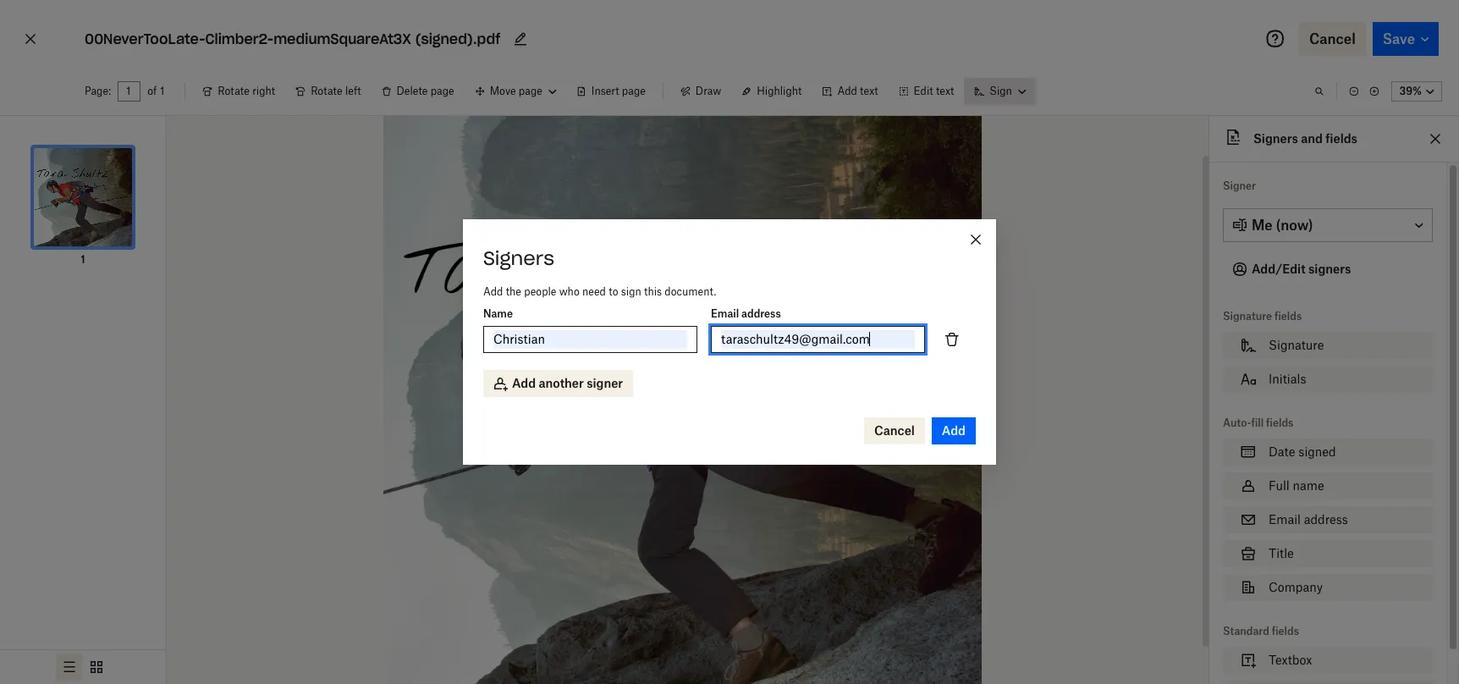 Task type: describe. For each thing, give the bounding box(es) containing it.
00nevertoolate-climber2-mediumsquareat3x (signed).pdf
[[85, 30, 501, 47]]

rotate right button
[[193, 78, 286, 105]]

add for add text
[[838, 85, 858, 97]]

add another signer button
[[484, 370, 634, 397]]

right
[[252, 85, 275, 97]]

signers
[[484, 246, 555, 270]]

add for add the people who need to sign this document.
[[484, 285, 503, 298]]

highlight button
[[732, 78, 812, 105]]

climber2-
[[205, 30, 274, 47]]

sign
[[621, 285, 642, 298]]

draw button
[[671, 78, 732, 105]]

of
[[147, 85, 157, 97]]

text for edit text
[[937, 85, 955, 97]]

rotate left
[[311, 85, 361, 97]]

add right "cancel"
[[942, 423, 966, 438]]

left
[[345, 85, 361, 97]]

people
[[524, 285, 557, 298]]

page for delete page
[[431, 85, 455, 97]]

0 vertical spatial 1
[[160, 85, 165, 97]]

page 1. selected thumbnail preview element
[[29, 130, 137, 268]]

Email address text field
[[722, 330, 915, 349]]

page for insert page
[[622, 85, 646, 97]]

address
[[742, 307, 781, 320]]

the
[[506, 285, 522, 298]]

cancel image
[[20, 25, 41, 53]]

document.
[[665, 285, 717, 298]]

Button to change sidebar grid view to list view radio
[[56, 654, 83, 681]]

draw
[[696, 85, 722, 97]]

rotate right
[[218, 85, 275, 97]]

add text
[[838, 85, 879, 97]]

Button to change sidebar list view to grid view radio
[[83, 654, 110, 681]]

00nevertoolate-
[[85, 30, 205, 47]]

add button
[[932, 417, 976, 445]]

email
[[711, 307, 739, 320]]



Task type: vqa. For each thing, say whether or not it's contained in the screenshot.
Cancel icon
yes



Task type: locate. For each thing, give the bounding box(es) containing it.
rotate left right
[[218, 85, 250, 97]]

insert page
[[592, 85, 646, 97]]

0 horizontal spatial 1
[[81, 253, 85, 266]]

insert page button
[[566, 78, 656, 105]]

page:
[[85, 85, 111, 97]]

text left edit
[[860, 85, 879, 97]]

page right insert
[[622, 85, 646, 97]]

1 text from the left
[[860, 85, 879, 97]]

1 rotate from the left
[[218, 85, 250, 97]]

0 horizontal spatial page
[[431, 85, 455, 97]]

text inside add text button
[[860, 85, 879, 97]]

add right highlight
[[838, 85, 858, 97]]

1 page from the left
[[431, 85, 455, 97]]

cancel button
[[865, 417, 925, 445]]

2 rotate from the left
[[311, 85, 343, 97]]

option group
[[0, 650, 166, 684]]

add
[[838, 85, 858, 97], [484, 285, 503, 298], [512, 376, 536, 390], [942, 423, 966, 438]]

insert
[[592, 85, 620, 97]]

this
[[644, 285, 662, 298]]

delete page button
[[371, 78, 465, 105]]

page inside button
[[622, 85, 646, 97]]

2 page from the left
[[622, 85, 646, 97]]

rotate
[[218, 85, 250, 97], [311, 85, 343, 97]]

delete
[[397, 85, 428, 97]]

rotate left left
[[311, 85, 343, 97]]

need
[[583, 285, 606, 298]]

add text button
[[812, 78, 889, 105]]

rotate for rotate right
[[218, 85, 250, 97]]

to
[[609, 285, 619, 298]]

1
[[160, 85, 165, 97], [81, 253, 85, 266]]

rotate left button
[[286, 78, 371, 105]]

rotate inside 'button'
[[218, 85, 250, 97]]

(signed).pdf
[[416, 30, 501, 47]]

add the people who need to sign this document.
[[484, 285, 717, 298]]

0 horizontal spatial text
[[860, 85, 879, 97]]

cancel
[[875, 423, 915, 438]]

another
[[539, 376, 584, 390]]

highlight
[[757, 85, 802, 97]]

rotate for rotate left
[[311, 85, 343, 97]]

1 horizontal spatial text
[[937, 85, 955, 97]]

page
[[431, 85, 455, 97], [622, 85, 646, 97]]

edit text
[[914, 85, 955, 97]]

text right edit
[[937, 85, 955, 97]]

add left the
[[484, 285, 503, 298]]

2 text from the left
[[937, 85, 955, 97]]

text for add text
[[860, 85, 879, 97]]

add another signer
[[512, 376, 623, 390]]

add for add another signer
[[512, 376, 536, 390]]

add left another
[[512, 376, 536, 390]]

signers dialog
[[463, 219, 997, 465]]

page right 'delete'
[[431, 85, 455, 97]]

page inside 'button'
[[431, 85, 455, 97]]

who
[[559, 285, 580, 298]]

None number field
[[126, 85, 132, 98]]

of 1
[[147, 85, 165, 97]]

delete page
[[397, 85, 455, 97]]

name
[[484, 307, 513, 320]]

email address
[[711, 307, 781, 320]]

1 horizontal spatial 1
[[160, 85, 165, 97]]

mediumsquareat3x
[[274, 30, 411, 47]]

signer
[[587, 376, 623, 390]]

rotate inside button
[[311, 85, 343, 97]]

Name text field
[[494, 330, 688, 349]]

1 vertical spatial 1
[[81, 253, 85, 266]]

1 horizontal spatial rotate
[[311, 85, 343, 97]]

text
[[860, 85, 879, 97], [937, 85, 955, 97]]

edit text button
[[889, 78, 965, 105]]

edit
[[914, 85, 934, 97]]

text inside edit text button
[[937, 85, 955, 97]]

1 horizontal spatial page
[[622, 85, 646, 97]]

0 horizontal spatial rotate
[[218, 85, 250, 97]]



